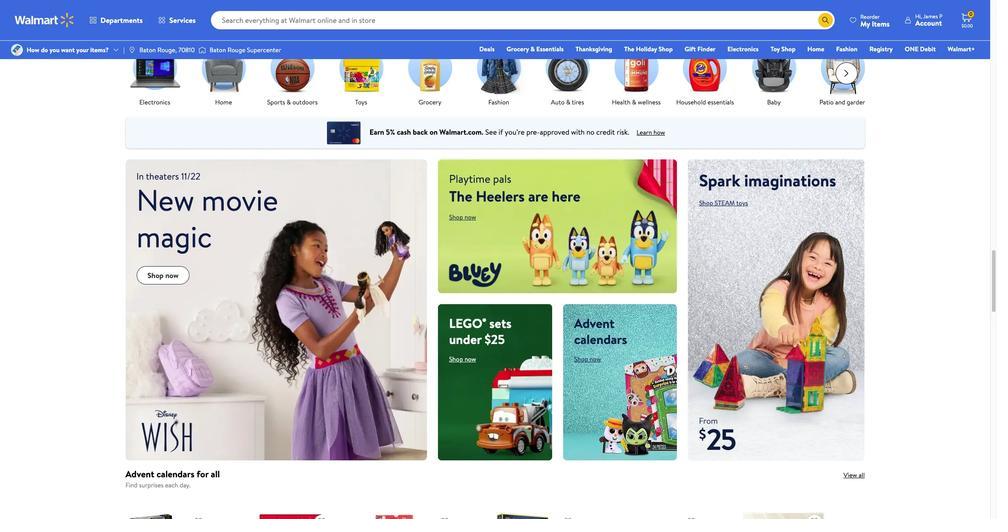 Task type: describe. For each thing, give the bounding box(es) containing it.
$25
[[485, 331, 505, 349]]

for
[[197, 468, 209, 481]]

health & wellness
[[612, 98, 661, 107]]

shop steam toys
[[699, 199, 748, 208]]

disney classic advent calendar, 32 pieces, figures, decorations, and stickers image
[[374, 514, 454, 520]]

the holiday shop link
[[620, 44, 677, 54]]

the heelers are here
[[449, 186, 581, 206]]

toy shop link
[[767, 44, 800, 54]]

you
[[50, 45, 60, 55]]

james
[[923, 12, 938, 20]]

shop now for advent calendars
[[574, 355, 601, 364]]

account
[[916, 18, 942, 28]]

grocery & essentials
[[507, 44, 564, 54]]

toys
[[736, 199, 748, 208]]

under
[[449, 331, 482, 349]]

get it all right here
[[125, 21, 202, 33]]

shop now link for new movie magic
[[136, 266, 190, 285]]

rouge,
[[157, 45, 177, 55]]

with
[[571, 127, 585, 137]]

next slide for departmentsgrid list image
[[836, 63, 858, 85]]

supercenter
[[247, 45, 281, 55]]

capital one  earn 5% cash back on walmart.com. see if you're pre-approved with no credit risk. learn how element
[[637, 128, 665, 138]]

1 vertical spatial fashion
[[488, 98, 509, 107]]

imaginations
[[744, 169, 836, 192]]

view all for 1st view all link from the top of the page
[[844, 23, 865, 32]]

debit
[[920, 44, 936, 54]]

thanksgiving link
[[572, 44, 617, 54]]

& for essentials
[[531, 44, 535, 54]]

1 horizontal spatial electronics link
[[724, 44, 763, 54]]

shop now for lego® sets under $25
[[449, 355, 476, 364]]

 image for baton rouge, 70810
[[128, 46, 136, 54]]

0 horizontal spatial home link
[[196, 40, 251, 107]]

walmart.com.
[[440, 127, 483, 137]]

see
[[485, 127, 497, 137]]

baton for baton rouge, 70810
[[139, 45, 156, 55]]

new movie magic
[[136, 180, 278, 257]]

sports & outdoors
[[267, 98, 318, 107]]

walmart+
[[948, 44, 975, 54]]

risk.
[[617, 127, 629, 137]]

grocery link
[[403, 40, 458, 107]]

shop for spark imaginations
[[699, 199, 713, 208]]

lego® sets under $25
[[449, 315, 512, 349]]

reorder my items
[[861, 13, 890, 29]]

gift finder link
[[681, 44, 720, 54]]

capitalone image
[[325, 121, 362, 145]]

your
[[76, 45, 89, 55]]

advent for advent calendars
[[574, 315, 615, 333]]

grocery for grocery & essentials
[[507, 44, 529, 54]]

are
[[528, 186, 548, 206]]

earn 5% cash back on walmart.com. see if you're pre-approved with no credit risk.
[[370, 127, 629, 137]]

auto & tires link
[[540, 40, 595, 107]]

earn
[[370, 127, 384, 137]]

5%
[[386, 127, 395, 137]]

0 vertical spatial here
[[184, 21, 202, 33]]

advent for advent calendars for all find surprises each day.
[[125, 468, 154, 481]]

shop now link for advent calendars
[[574, 355, 601, 364]]

my
[[861, 19, 870, 29]]

0
[[969, 10, 973, 18]]

spark imaginations
[[699, 169, 836, 192]]

2 view all link from the top
[[844, 471, 865, 480]]

services button
[[151, 9, 204, 31]]

auto
[[551, 98, 565, 107]]

baton rouge supercenter
[[210, 45, 281, 55]]

grocery & essentials link
[[503, 44, 568, 54]]

Walmart Site-Wide search field
[[211, 11, 835, 29]]

services
[[169, 15, 196, 25]]

add to favorites list, ($141 value) beautyspacenk best of beauty, 2023 advent calendar, holiday gift set image
[[809, 518, 820, 520]]

1 view all link from the top
[[844, 23, 865, 32]]

calendars for advent calendars for all find surprises each day.
[[157, 468, 194, 481]]

view all for second view all link
[[844, 471, 865, 480]]

tires
[[572, 98, 584, 107]]

baton rouge, 70810
[[139, 45, 195, 55]]

new
[[136, 180, 194, 221]]

hi, james p account
[[916, 12, 943, 28]]

learn
[[637, 128, 652, 137]]

sets
[[489, 315, 512, 333]]

0 $0.00
[[962, 10, 973, 29]]

get
[[125, 21, 140, 33]]

1 vertical spatial here
[[552, 186, 581, 206]]

toy
[[771, 44, 780, 54]]

registry
[[870, 44, 893, 54]]

how do you want your items?
[[27, 45, 109, 55]]

0 vertical spatial fashion
[[836, 44, 858, 54]]

0 vertical spatial electronics
[[728, 44, 759, 54]]

on
[[430, 127, 438, 137]]

deals link
[[475, 44, 499, 54]]

one debit link
[[901, 44, 940, 54]]

lego®
[[449, 315, 486, 333]]

advent calendars for all find surprises each day.
[[125, 468, 220, 490]]

auto & tires
[[551, 98, 584, 107]]

health
[[612, 98, 631, 107]]

household
[[676, 98, 706, 107]]

spark
[[699, 169, 740, 192]]

learn how
[[637, 128, 665, 137]]

toys link
[[334, 40, 389, 107]]

how
[[654, 128, 665, 137]]

add to favorites list, milk-bone 12 days of woofmas advent calendar for dogs, 2.9 oz. box image
[[316, 518, 327, 520]]

1 vertical spatial home
[[215, 98, 232, 107]]

fancy feast feastivities cat treats, cat complements and gourmet wet cat food, christmas snacks advent calendar, 24 ct box image
[[620, 514, 701, 520]]

add to favorites list, disney classic advent calendar, 32 pieces, figures, decorations, and stickers image
[[439, 518, 450, 520]]

milk-bone 12 days of woofmas advent calendar for dogs, 2.9 oz. box image
[[251, 514, 331, 520]]

household essentials link
[[676, 40, 734, 107]]

sports
[[267, 98, 285, 107]]

national geographic  rock, mineral & fossil advent calendar for children age 6 to 12 years, unisex image
[[497, 514, 577, 520]]



Task type: locate. For each thing, give the bounding box(es) containing it.
advent calendars
[[574, 315, 627, 349]]

grocery for grocery
[[419, 98, 442, 107]]

one debit
[[905, 44, 936, 54]]

now inside shop now link
[[165, 271, 179, 281]]

shop now down under
[[449, 355, 476, 364]]

view for second view all link
[[844, 471, 857, 480]]

hi,
[[916, 12, 922, 20]]

search icon image
[[822, 17, 829, 24]]

if
[[499, 127, 503, 137]]

& for outdoors
[[287, 98, 291, 107]]

 image for baton rouge supercenter
[[199, 45, 206, 55]]

1 horizontal spatial fashion link
[[832, 44, 862, 54]]

0 vertical spatial advent
[[574, 315, 615, 333]]

1 horizontal spatial baton
[[210, 45, 226, 55]]

& right sports
[[287, 98, 291, 107]]

no
[[587, 127, 595, 137]]

right
[[162, 21, 182, 33]]

add to favorites list, lego marvel avengers 2023 advent calendar 76267 holiday countdown playset with daily collectible surprises and 7 super hero minifigures such as doctor strange, captain america, spider-man and iron man image
[[193, 518, 204, 520]]

shop now link down heelers
[[449, 213, 476, 222]]

1 horizontal spatial  image
[[199, 45, 206, 55]]

shop steam toys link
[[699, 199, 748, 208]]

|
[[123, 45, 125, 55]]

& for tires
[[566, 98, 571, 107]]

0 vertical spatial calendars
[[574, 331, 627, 349]]

shop for the heelers are here
[[449, 213, 463, 222]]

now for new movie magic
[[165, 271, 179, 281]]

2 view from the top
[[844, 471, 857, 480]]

advent
[[574, 315, 615, 333], [125, 468, 154, 481]]

0 horizontal spatial fashion
[[488, 98, 509, 107]]

the holiday shop
[[624, 44, 673, 54]]

grocery down "walmart site-wide" search field
[[507, 44, 529, 54]]

want
[[61, 45, 75, 55]]

0 horizontal spatial baton
[[139, 45, 156, 55]]

and
[[835, 98, 845, 107]]

rouge
[[228, 45, 245, 55]]

shop now down magic
[[147, 271, 179, 281]]

reorder
[[861, 13, 880, 20]]

shop now link for lego® sets under $25
[[449, 355, 476, 364]]

70810
[[178, 45, 195, 55]]

the left heelers
[[449, 186, 472, 206]]

magic
[[136, 216, 212, 257]]

1 vertical spatial view
[[844, 471, 857, 480]]

0 horizontal spatial fashion link
[[471, 40, 526, 107]]

& left 'essentials'
[[531, 44, 535, 54]]

one
[[905, 44, 919, 54]]

shop now down heelers
[[449, 213, 476, 222]]

1 vertical spatial the
[[449, 186, 472, 206]]

1 horizontal spatial calendars
[[574, 331, 627, 349]]

the
[[624, 44, 635, 54], [449, 186, 472, 206]]

1 horizontal spatial electronics
[[728, 44, 759, 54]]

walmart image
[[15, 13, 74, 28]]

finder
[[698, 44, 716, 54]]

patio
[[820, 98, 834, 107]]

lego marvel avengers 2023 advent calendar 76267 holiday countdown playset with daily collectible surprises and 7 super hero minifigures such as doctor strange, captain america, spider-man and iron man image
[[127, 514, 208, 520]]

shop now
[[449, 213, 476, 222], [147, 271, 179, 281], [449, 355, 476, 364], [574, 355, 601, 364]]

outdoors
[[293, 98, 318, 107]]

here right are
[[552, 186, 581, 206]]

2 baton from the left
[[210, 45, 226, 55]]

p
[[939, 12, 943, 20]]

0 horizontal spatial advent
[[125, 468, 154, 481]]

shop now link for the heelers are here
[[449, 213, 476, 222]]

now for lego® sets under $25
[[465, 355, 476, 364]]

shop now link down advent calendars
[[574, 355, 601, 364]]

pre-
[[526, 127, 540, 137]]

& right health
[[632, 98, 636, 107]]

add to favorites list, fancy feast feastivities cat treats, cat complements and gourmet wet cat food, christmas snacks advent calendar, 24 ct box image
[[686, 518, 697, 520]]

1 horizontal spatial the
[[624, 44, 635, 54]]

calendars inside advent calendars for all find surprises each day.
[[157, 468, 194, 481]]

garden
[[847, 98, 866, 107]]

($141 value) beautyspacenk best of beauty, 2023 advent calendar, holiday gift set image
[[744, 514, 824, 520]]

& inside sports & outdoors link
[[287, 98, 291, 107]]

surprises
[[139, 481, 164, 490]]

now down under
[[465, 355, 476, 364]]

advent inside advent calendars for all find surprises each day.
[[125, 468, 154, 481]]

the left holiday
[[624, 44, 635, 54]]

baton left rouge,
[[139, 45, 156, 55]]

all
[[151, 21, 160, 33], [859, 23, 865, 32], [211, 468, 220, 481], [859, 471, 865, 480]]

1 view all from the top
[[844, 23, 865, 32]]

0 vertical spatial grocery
[[507, 44, 529, 54]]

steam
[[715, 199, 735, 208]]

home link
[[196, 40, 251, 107], [804, 44, 829, 54]]

now for the heelers are here
[[465, 213, 476, 222]]

grocery inside grocery link
[[419, 98, 442, 107]]

1 horizontal spatial advent
[[574, 315, 615, 333]]

shop now for the heelers are here
[[449, 213, 476, 222]]

grocery up "on"
[[419, 98, 442, 107]]

1 horizontal spatial home
[[808, 44, 824, 54]]

deals
[[479, 44, 495, 54]]

heelers
[[476, 186, 525, 206]]

0 vertical spatial view
[[844, 23, 857, 32]]

shop for lego® sets under $25
[[449, 355, 463, 364]]

Search search field
[[211, 11, 835, 29]]

1 vertical spatial advent
[[125, 468, 154, 481]]

& left tires
[[566, 98, 571, 107]]

add to favorites list, national geographic  rock, mineral & fossil advent calendar for children age 6 to 12 years, unisex image
[[563, 518, 574, 520]]

1 horizontal spatial home link
[[804, 44, 829, 54]]

now for advent calendars
[[590, 355, 601, 364]]

credit
[[596, 127, 615, 137]]

electronics link right | on the top left of page
[[127, 40, 182, 107]]

0 horizontal spatial home
[[215, 98, 232, 107]]

& inside auto & tires link
[[566, 98, 571, 107]]

0 horizontal spatial here
[[184, 21, 202, 33]]

0 horizontal spatial  image
[[128, 46, 136, 54]]

advent inside advent calendars
[[574, 315, 615, 333]]

home link right the 70810
[[196, 40, 251, 107]]

2 view all from the top
[[844, 471, 865, 480]]

1 vertical spatial calendars
[[157, 468, 194, 481]]

departments button
[[82, 9, 151, 31]]

patio and garden link
[[815, 40, 870, 107]]

baton left rouge
[[210, 45, 226, 55]]

gift finder
[[685, 44, 716, 54]]

& inside the health & wellness link
[[632, 98, 636, 107]]

1 vertical spatial view all link
[[844, 471, 865, 480]]

thanksgiving
[[576, 44, 612, 54]]

home
[[808, 44, 824, 54], [215, 98, 232, 107]]

essentials
[[708, 98, 734, 107]]

the for the holiday shop
[[624, 44, 635, 54]]

fashion up next slide for departmentsgrid list icon
[[836, 44, 858, 54]]

shop for advent calendars
[[574, 355, 588, 364]]

health & wellness link
[[609, 40, 664, 107]]

fashion up earn 5% cash back on walmart.com. see if you're pre-approved with no credit risk.
[[488, 98, 509, 107]]

1 vertical spatial electronics
[[139, 98, 170, 107]]

shop now for new movie magic
[[147, 271, 179, 281]]

 image right the 70810
[[199, 45, 206, 55]]

items
[[872, 19, 890, 29]]

0 horizontal spatial electronics
[[139, 98, 170, 107]]

now down heelers
[[465, 213, 476, 222]]

shop now link
[[449, 213, 476, 222], [136, 266, 190, 285], [449, 355, 476, 364], [574, 355, 601, 364]]

toy shop
[[771, 44, 796, 54]]

0 horizontal spatial grocery
[[419, 98, 442, 107]]

 image right | on the top left of page
[[128, 46, 136, 54]]

how
[[27, 45, 39, 55]]

1 horizontal spatial fashion
[[836, 44, 858, 54]]

shop now down advent calendars
[[574, 355, 601, 364]]

0 horizontal spatial calendars
[[157, 468, 194, 481]]

0 vertical spatial the
[[624, 44, 635, 54]]

0 vertical spatial view all
[[844, 23, 865, 32]]

holiday
[[636, 44, 657, 54]]

grocery inside grocery & essentials link
[[507, 44, 529, 54]]

view all
[[844, 23, 865, 32], [844, 471, 865, 480]]

 image
[[11, 44, 23, 56]]

wellness
[[638, 98, 661, 107]]

1 horizontal spatial grocery
[[507, 44, 529, 54]]

find
[[125, 481, 138, 490]]

shop now link down under
[[449, 355, 476, 364]]

all inside advent calendars for all find surprises each day.
[[211, 468, 220, 481]]

the for the heelers are here
[[449, 186, 472, 206]]

1 vertical spatial view all
[[844, 471, 865, 480]]

day.
[[180, 481, 190, 490]]

0 vertical spatial view all link
[[844, 23, 865, 32]]

1 baton from the left
[[139, 45, 156, 55]]

view for 1st view all link from the top of the page
[[844, 23, 857, 32]]

calendars for advent calendars
[[574, 331, 627, 349]]

patio and garden
[[820, 98, 866, 107]]

baton for baton rouge supercenter
[[210, 45, 226, 55]]

& for wellness
[[632, 98, 636, 107]]

& inside grocery & essentials link
[[531, 44, 535, 54]]

 image
[[199, 45, 206, 55], [128, 46, 136, 54]]

$0.00
[[962, 22, 973, 29]]

household essentials
[[676, 98, 734, 107]]

each
[[165, 481, 178, 490]]

0 vertical spatial home
[[808, 44, 824, 54]]

registry link
[[866, 44, 897, 54]]

1 view from the top
[[844, 23, 857, 32]]

here right "right"
[[184, 21, 202, 33]]

electronics
[[728, 44, 759, 54], [139, 98, 170, 107]]

gift
[[685, 44, 696, 54]]

shop for new movie magic
[[147, 271, 164, 281]]

0 horizontal spatial the
[[449, 186, 472, 206]]

walmart+ link
[[944, 44, 979, 54]]

toys
[[355, 98, 367, 107]]

1 vertical spatial grocery
[[419, 98, 442, 107]]

shop now link down magic
[[136, 266, 190, 285]]

now down advent calendars
[[590, 355, 601, 364]]

calendars
[[574, 331, 627, 349], [157, 468, 194, 481]]

back
[[413, 127, 428, 137]]

home link down search icon
[[804, 44, 829, 54]]

here
[[184, 21, 202, 33], [552, 186, 581, 206]]

1 horizontal spatial here
[[552, 186, 581, 206]]

view
[[844, 23, 857, 32], [844, 471, 857, 480]]

now down magic
[[165, 271, 179, 281]]

0 horizontal spatial electronics link
[[127, 40, 182, 107]]

cash
[[397, 127, 411, 137]]

electronics link left toy
[[724, 44, 763, 54]]

now
[[465, 213, 476, 222], [165, 271, 179, 281], [465, 355, 476, 364], [590, 355, 601, 364]]

fashion
[[836, 44, 858, 54], [488, 98, 509, 107]]

you're
[[505, 127, 525, 137]]



Task type: vqa. For each thing, say whether or not it's contained in the screenshot.
Match
no



